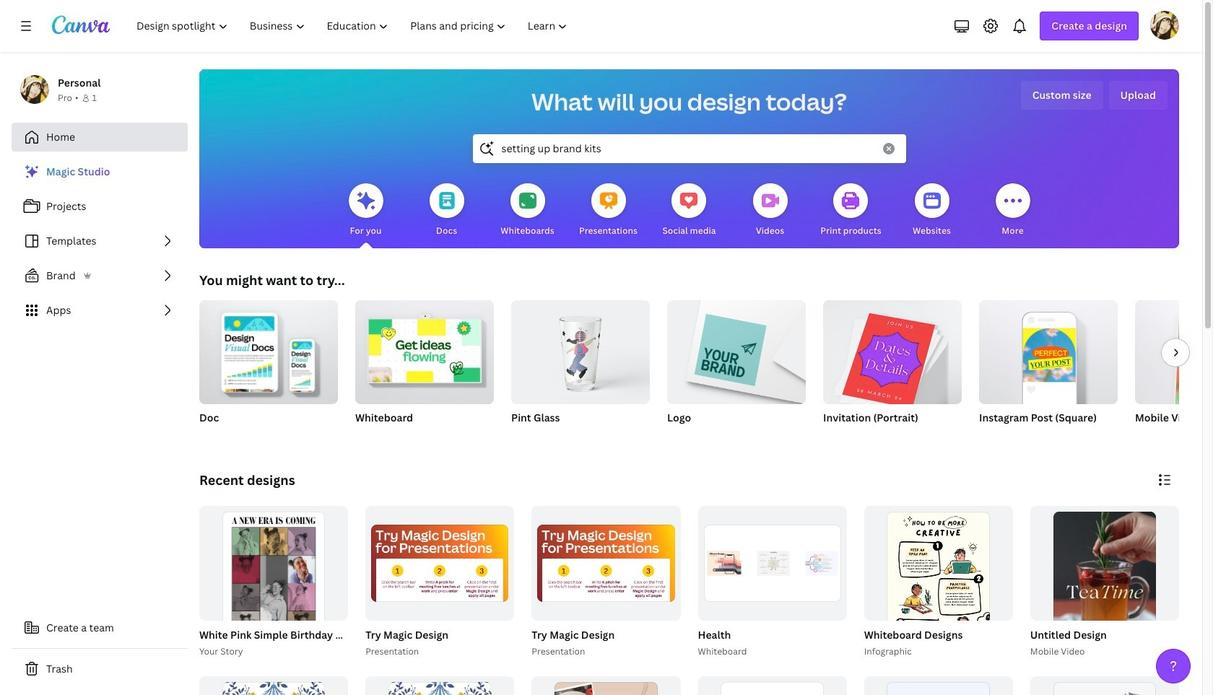 Task type: vqa. For each thing, say whether or not it's contained in the screenshot.
list
yes



Task type: locate. For each thing, give the bounding box(es) containing it.
None search field
[[473, 134, 906, 163]]

stephanie aranda image
[[1151, 11, 1180, 40]]

top level navigation element
[[127, 12, 580, 40]]

group
[[199, 295, 338, 444], [199, 295, 338, 405], [668, 295, 806, 444], [668, 295, 806, 405], [824, 295, 962, 444], [824, 295, 962, 409], [980, 295, 1118, 444], [980, 295, 1118, 405], [355, 301, 494, 444], [355, 301, 494, 405], [511, 301, 650, 444], [1136, 301, 1214, 444], [1136, 301, 1214, 405], [196, 506, 493, 695], [199, 506, 348, 695], [363, 506, 515, 659], [366, 506, 515, 621], [529, 506, 681, 659], [532, 506, 681, 621], [695, 506, 847, 659], [698, 506, 847, 621], [862, 506, 1013, 696], [864, 506, 1013, 696], [1028, 506, 1180, 695], [1031, 506, 1180, 695], [199, 677, 348, 696], [366, 677, 515, 696], [532, 677, 681, 696], [698, 677, 847, 696], [864, 677, 1013, 696], [1031, 677, 1180, 696]]

list
[[12, 157, 188, 325]]



Task type: describe. For each thing, give the bounding box(es) containing it.
Search search field
[[502, 135, 874, 163]]



